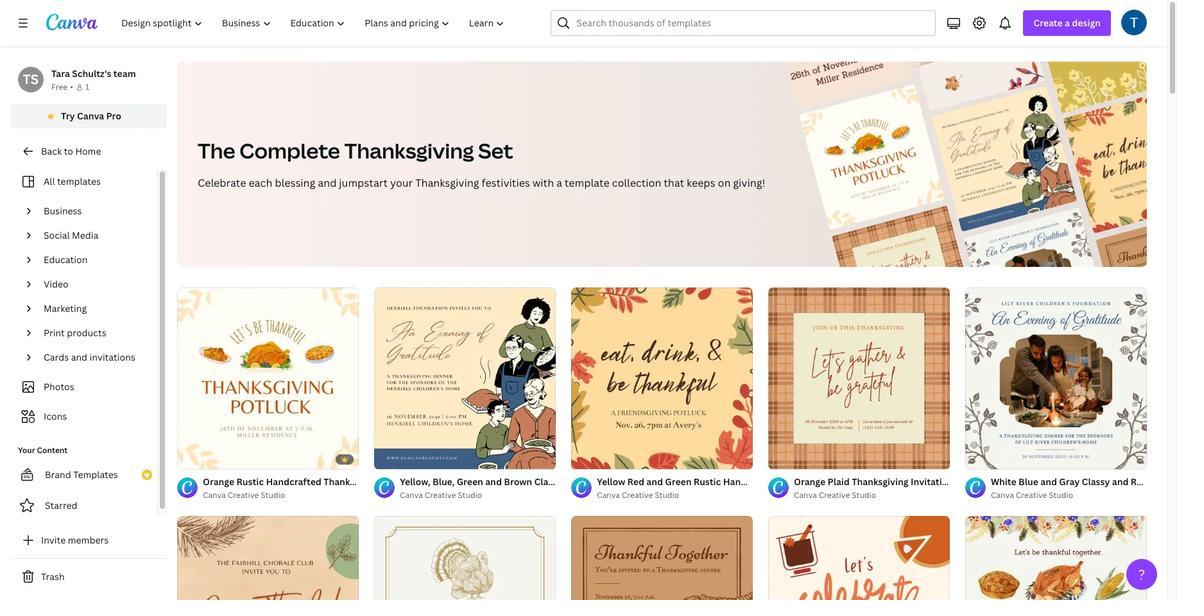 Task type: describe. For each thing, give the bounding box(es) containing it.
0 vertical spatial and
[[318, 176, 337, 190]]

creative for colorful watercolor rustic handcrafted family thanksgiving invitation image
[[1016, 490, 1047, 501]]

with
[[533, 176, 554, 190]]

education
[[44, 254, 88, 266]]

invitations
[[90, 351, 135, 363]]

each
[[249, 176, 272, 190]]

cards
[[44, 351, 69, 363]]

keeps
[[687, 176, 716, 190]]

back to home
[[41, 145, 101, 157]]

studio for colorful watercolor rustic handcrafted family thanksgiving invitation image
[[1049, 490, 1074, 501]]

canva creative studio link for brown and green rustic handcrafted illustration community thanksgiving invitation image
[[203, 489, 359, 502]]

pro
[[106, 110, 121, 122]]

social
[[44, 229, 70, 241]]

colorful watercolor rustic handcrafted family thanksgiving invitation image
[[966, 516, 1147, 600]]

tara schultz's team image
[[18, 67, 44, 92]]

orange for orange plaid thanksgiving invitation
[[794, 476, 826, 488]]

canva creative studio link for gold turkey classy & refined family thanksgiving invitation image
[[400, 489, 556, 502]]

media
[[72, 229, 98, 241]]

print products
[[44, 327, 106, 339]]

1 vertical spatial and
[[71, 351, 87, 363]]

templates
[[73, 469, 118, 481]]

tara schultz image
[[1122, 10, 1147, 35]]

all templates
[[44, 175, 101, 187]]

studio for gold turkey classy & refined family thanksgiving invitation image
[[458, 490, 482, 501]]

tara schultz's team
[[51, 67, 136, 80]]

marketing link
[[39, 297, 150, 321]]

orange plaid thanksgiving invitation link
[[794, 475, 953, 489]]

celebrate
[[198, 176, 246, 190]]

canva inside 'orange rustic handcrafted thanksgiving potluck invitation canva creative studio'
[[203, 490, 226, 501]]

your content
[[18, 445, 68, 456]]

print products link
[[39, 321, 150, 345]]

canva creative studio link for 'brown harvest classy & refined thanksgiving dinner invitation' image
[[597, 489, 753, 502]]

?
[[1139, 566, 1146, 584]]

education link
[[39, 248, 150, 272]]

icons
[[44, 410, 67, 422]]

design
[[1072, 17, 1101, 29]]

canva creative studio for canva creative studio link corresponding to colorful watercolor rustic handcrafted family thanksgiving invitation image
[[991, 490, 1074, 501]]

on
[[718, 176, 731, 190]]

schultz's
[[72, 67, 111, 80]]

create a design
[[1034, 17, 1101, 29]]

collection
[[612, 176, 661, 190]]

the complete thanksgiving set
[[198, 137, 513, 164]]

photos link
[[18, 375, 150, 399]]

invitation inside orange plaid thanksgiving invitation canva creative studio
[[911, 476, 953, 488]]

social media
[[44, 229, 98, 241]]

trash link
[[10, 564, 167, 590]]

your
[[390, 176, 413, 190]]

complete
[[240, 137, 340, 164]]

cards and invitations link
[[39, 345, 150, 370]]

a inside dropdown button
[[1065, 17, 1070, 29]]

business
[[44, 205, 82, 217]]

invite members button
[[10, 528, 167, 553]]

all templates link
[[18, 169, 150, 194]]

the
[[198, 137, 235, 164]]

blessing
[[275, 176, 315, 190]]

studio inside 'orange rustic handcrafted thanksgiving potluck invitation canva creative studio'
[[261, 490, 285, 501]]

members
[[68, 534, 109, 546]]

template
[[565, 176, 610, 190]]

0 horizontal spatial a
[[557, 176, 562, 190]]

starred
[[45, 499, 77, 512]]

photos
[[44, 381, 74, 393]]

print
[[44, 327, 65, 339]]

rustic
[[237, 476, 264, 488]]

giving!
[[733, 176, 766, 190]]

creative inside 'orange rustic handcrafted thanksgiving potluck invitation canva creative studio'
[[228, 490, 259, 501]]

video
[[44, 278, 68, 290]]

white blue and gray classy and refined community events thanksgiving invitation image
[[966, 288, 1147, 469]]

thanksgiving right your in the left top of the page
[[415, 176, 479, 190]]

back
[[41, 145, 62, 157]]

tara
[[51, 67, 70, 80]]

to
[[64, 145, 73, 157]]

free •
[[51, 82, 73, 92]]

celebrate each blessing and jumpstart your thanksgiving festivities with a template collection that keeps on giving!
[[198, 176, 766, 190]]

invitation inside 'orange rustic handcrafted thanksgiving potluck invitation canva creative studio'
[[418, 476, 460, 488]]



Task type: locate. For each thing, give the bounding box(es) containing it.
Search search field
[[577, 11, 928, 35]]

creative
[[228, 490, 259, 501], [425, 490, 456, 501], [622, 490, 653, 501], [819, 490, 850, 501], [1016, 490, 1047, 501]]

content
[[37, 445, 68, 456]]

1 horizontal spatial and
[[318, 176, 337, 190]]

thanksgiving right plaid
[[852, 476, 909, 488]]

thanksgiving inside orange plaid thanksgiving invitation canva creative studio
[[852, 476, 909, 488]]

1
[[85, 82, 89, 92]]

video link
[[39, 272, 150, 297]]

yellow red and green rustic handcrafted illustration friendsgiving invitation image
[[571, 288, 753, 469]]

top level navigation element
[[113, 10, 516, 36]]

yellow, blue, green and brown classy and refined seasonal promotions thanksgiving invitation image
[[374, 288, 556, 469]]

create a design button
[[1024, 10, 1111, 36]]

None search field
[[551, 10, 936, 36]]

2 horizontal spatial canva creative studio
[[991, 490, 1074, 501]]

1 horizontal spatial invitation
[[911, 476, 953, 488]]

2 canva creative studio link from the left
[[400, 489, 556, 502]]

that
[[664, 176, 684, 190]]

gold turkey classy & refined family thanksgiving invitation image
[[374, 516, 556, 600]]

try
[[61, 110, 75, 122]]

1 horizontal spatial a
[[1065, 17, 1070, 29]]

3 creative from the left
[[622, 490, 653, 501]]

brand templates link
[[10, 462, 157, 488]]

3 canva creative studio from the left
[[991, 490, 1074, 501]]

try canva pro button
[[10, 104, 167, 128]]

studio up gold turkey classy & refined family thanksgiving invitation image
[[458, 490, 482, 501]]

brand templates
[[45, 469, 118, 481]]

potluck
[[383, 476, 416, 488]]

orange rustic handcrafted thanksgiving potluck invitation image
[[177, 288, 359, 469]]

orange plaid thanksgiving invitation canva creative studio
[[794, 476, 953, 501]]

0 horizontal spatial invitation
[[418, 476, 460, 488]]

orange for orange rustic handcrafted thanksgiving potluck invitation
[[203, 476, 234, 488]]

orange plaid thanksgiving invitation image
[[768, 288, 950, 469]]

canva creative studio link for orange and red modern & bold family thanksgiving invitation 'image'
[[794, 489, 950, 502]]

a left design
[[1065, 17, 1070, 29]]

and
[[318, 176, 337, 190], [71, 351, 87, 363]]

4 studio from the left
[[852, 490, 876, 501]]

orange inside 'orange rustic handcrafted thanksgiving potluck invitation canva creative studio'
[[203, 476, 234, 488]]

all
[[44, 175, 55, 187]]

studio down orange plaid thanksgiving invitation link
[[852, 490, 876, 501]]

brand
[[45, 469, 71, 481]]

canva creative studio link
[[203, 489, 359, 502], [400, 489, 556, 502], [597, 489, 753, 502], [794, 489, 950, 502], [991, 489, 1147, 502]]

canva creative studio for canva creative studio link related to gold turkey classy & refined family thanksgiving invitation image
[[400, 490, 482, 501]]

canva creative studio link for colorful watercolor rustic handcrafted family thanksgiving invitation image
[[991, 489, 1147, 502]]

and right blessing
[[318, 176, 337, 190]]

tara schultz's team element
[[18, 67, 44, 92]]

1 horizontal spatial orange
[[794, 476, 826, 488]]

2 canva creative studio from the left
[[597, 490, 679, 501]]

1 canva creative studio link from the left
[[203, 489, 359, 502]]

free
[[51, 82, 68, 92]]

1 horizontal spatial canva creative studio
[[597, 490, 679, 501]]

your
[[18, 445, 35, 456]]

0 horizontal spatial orange
[[203, 476, 234, 488]]

handcrafted
[[266, 476, 322, 488]]

invitation
[[418, 476, 460, 488], [911, 476, 953, 488]]

1 canva creative studio from the left
[[400, 490, 482, 501]]

4 canva creative studio link from the left
[[794, 489, 950, 502]]

2 studio from the left
[[458, 490, 482, 501]]

5 creative from the left
[[1016, 490, 1047, 501]]

studio
[[261, 490, 285, 501], [458, 490, 482, 501], [655, 490, 679, 501], [852, 490, 876, 501], [1049, 490, 1074, 501]]

social media link
[[39, 223, 150, 248]]

canva inside orange plaid thanksgiving invitation canva creative studio
[[794, 490, 817, 501]]

0 horizontal spatial canva creative studio
[[400, 490, 482, 501]]

festivities
[[482, 176, 530, 190]]

3 canva creative studio link from the left
[[597, 489, 753, 502]]

thanksgiving
[[344, 137, 474, 164], [415, 176, 479, 190], [324, 476, 381, 488], [852, 476, 909, 488]]

thanksgiving inside 'orange rustic handcrafted thanksgiving potluck invitation canva creative studio'
[[324, 476, 381, 488]]

set
[[478, 137, 513, 164]]

trash
[[41, 571, 65, 583]]

canva creative studio link up 'brown harvest classy & refined thanksgiving dinner invitation' image
[[597, 489, 753, 502]]

starred link
[[10, 493, 157, 519]]

5 canva creative studio link from the left
[[991, 489, 1147, 502]]

orange and red modern & bold family thanksgiving invitation image
[[768, 516, 950, 600]]

canva
[[77, 110, 104, 122], [203, 490, 226, 501], [400, 490, 423, 501], [597, 490, 620, 501], [794, 490, 817, 501], [991, 490, 1014, 501]]

0 horizontal spatial and
[[71, 351, 87, 363]]

5 studio from the left
[[1049, 490, 1074, 501]]

1 vertical spatial a
[[557, 176, 562, 190]]

a right with at the top of page
[[557, 176, 562, 190]]

•
[[70, 82, 73, 92]]

studio up colorful watercolor rustic handcrafted family thanksgiving invitation image
[[1049, 490, 1074, 501]]

create
[[1034, 17, 1063, 29]]

a
[[1065, 17, 1070, 29], [557, 176, 562, 190]]

canva creative studio link up colorful watercolor rustic handcrafted family thanksgiving invitation image
[[991, 489, 1147, 502]]

back to home link
[[10, 139, 167, 164]]

2 invitation from the left
[[911, 476, 953, 488]]

canva creative studio
[[400, 490, 482, 501], [597, 490, 679, 501], [991, 490, 1074, 501]]

try canva pro
[[61, 110, 121, 122]]

canva creative studio link up gold turkey classy & refined family thanksgiving invitation image
[[400, 489, 556, 502]]

1 invitation from the left
[[418, 476, 460, 488]]

canva inside button
[[77, 110, 104, 122]]

0 vertical spatial a
[[1065, 17, 1070, 29]]

thanksgiving up your in the left top of the page
[[344, 137, 474, 164]]

creative for 'brown harvest classy & refined thanksgiving dinner invitation' image
[[622, 490, 653, 501]]

thanksgiving left potluck
[[324, 476, 381, 488]]

1 studio from the left
[[261, 490, 285, 501]]

team
[[114, 67, 136, 80]]

1 creative from the left
[[228, 490, 259, 501]]

3 studio from the left
[[655, 490, 679, 501]]

templates
[[57, 175, 101, 187]]

orange rustic handcrafted thanksgiving potluck invitation canva creative studio
[[203, 476, 460, 501]]

invite members
[[41, 534, 109, 546]]

cards and invitations
[[44, 351, 135, 363]]

marketing
[[44, 302, 87, 315]]

invite
[[41, 534, 66, 546]]

canva creative studio link down plaid
[[794, 489, 950, 502]]

home
[[75, 145, 101, 157]]

products
[[67, 327, 106, 339]]

creative inside orange plaid thanksgiving invitation canva creative studio
[[819, 490, 850, 501]]

brown harvest classy & refined thanksgiving dinner invitation image
[[571, 516, 753, 600]]

2 orange from the left
[[794, 476, 826, 488]]

? button
[[1127, 559, 1157, 590]]

plaid
[[828, 476, 850, 488]]

studio down handcrafted at the left bottom of page
[[261, 490, 285, 501]]

studio inside orange plaid thanksgiving invitation canva creative studio
[[852, 490, 876, 501]]

business link
[[39, 199, 150, 223]]

studio up 'brown harvest classy & refined thanksgiving dinner invitation' image
[[655, 490, 679, 501]]

canva creative studio link down handcrafted at the left bottom of page
[[203, 489, 359, 502]]

orange rustic handcrafted thanksgiving potluck invitation link
[[203, 475, 460, 489]]

jumpstart
[[339, 176, 388, 190]]

4 creative from the left
[[819, 490, 850, 501]]

brown and green rustic handcrafted illustration community thanksgiving invitation image
[[177, 516, 359, 600]]

creative for gold turkey classy & refined family thanksgiving invitation image
[[425, 490, 456, 501]]

orange left plaid
[[794, 476, 826, 488]]

orange inside orange plaid thanksgiving invitation canva creative studio
[[794, 476, 826, 488]]

2 creative from the left
[[425, 490, 456, 501]]

studio for 'brown harvest classy & refined thanksgiving dinner invitation' image
[[655, 490, 679, 501]]

orange left rustic
[[203, 476, 234, 488]]

canva creative studio for 'brown harvest classy & refined thanksgiving dinner invitation' image canva creative studio link
[[597, 490, 679, 501]]

icons link
[[18, 404, 150, 429]]

1 orange from the left
[[203, 476, 234, 488]]

and right the cards
[[71, 351, 87, 363]]

orange
[[203, 476, 234, 488], [794, 476, 826, 488]]



Task type: vqa. For each thing, say whether or not it's contained in the screenshot.
Page title text field
no



